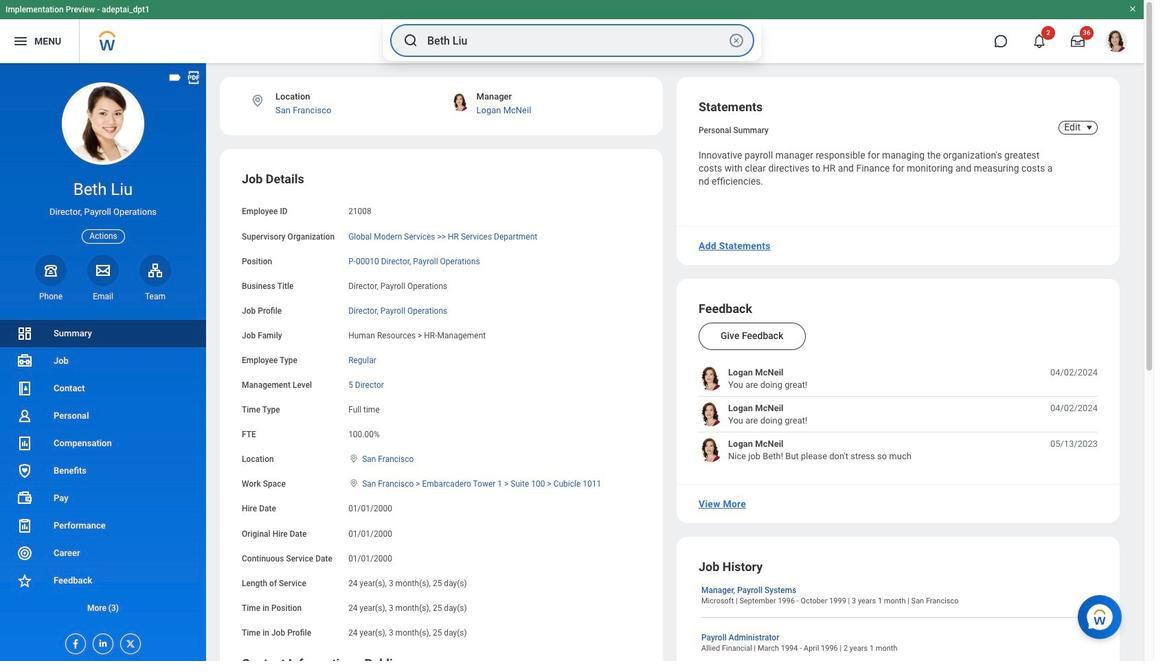Task type: vqa. For each thing, say whether or not it's contained in the screenshot.
services
no



Task type: locate. For each thing, give the bounding box(es) containing it.
email beth liu element
[[87, 291, 119, 302]]

tag image
[[168, 70, 183, 85]]

banner
[[0, 0, 1144, 63]]

x image
[[121, 635, 136, 650]]

group
[[242, 171, 641, 639]]

career image
[[16, 545, 33, 562]]

team beth liu element
[[139, 291, 171, 302]]

view printable version (pdf) image
[[186, 70, 201, 85]]

0 horizontal spatial location image
[[250, 93, 265, 109]]

navigation pane region
[[0, 63, 206, 662]]

view team image
[[147, 262, 163, 279]]

personal image
[[16, 408, 33, 425]]

1 employee's photo (logan mcneil) image from the top
[[699, 367, 723, 391]]

1 horizontal spatial location image
[[348, 479, 359, 489]]

0 vertical spatial employee's photo (logan mcneil) image
[[699, 367, 723, 391]]

summary image
[[16, 326, 33, 342]]

linkedin image
[[93, 635, 109, 649]]

feedback image
[[16, 573, 33, 589]]

location image
[[250, 93, 265, 109], [348, 479, 359, 489]]

contact image
[[16, 381, 33, 397]]

1 vertical spatial employee's photo (logan mcneil) image
[[699, 403, 723, 427]]

mail image
[[95, 262, 111, 279]]

2 vertical spatial employee's photo (logan mcneil) image
[[699, 439, 723, 463]]

justify image
[[12, 33, 29, 49]]

profile logan mcneil image
[[1105, 30, 1127, 55]]

list
[[0, 320, 206, 622], [699, 367, 1098, 463]]

None search field
[[383, 20, 761, 61]]

employee's photo (logan mcneil) image
[[699, 367, 723, 391], [699, 403, 723, 427], [699, 439, 723, 463]]

Search Workday  search field
[[427, 25, 725, 56]]

close environment banner image
[[1129, 5, 1137, 13]]

phone image
[[41, 262, 60, 279]]

inbox large image
[[1071, 34, 1085, 48]]



Task type: describe. For each thing, give the bounding box(es) containing it.
performance image
[[16, 518, 33, 534]]

0 vertical spatial location image
[[250, 93, 265, 109]]

caret down image
[[1081, 122, 1098, 133]]

benefits image
[[16, 463, 33, 479]]

notifications large image
[[1032, 34, 1046, 48]]

1 horizontal spatial list
[[699, 367, 1098, 463]]

pay image
[[16, 490, 33, 507]]

x circle image
[[728, 32, 745, 49]]

1 vertical spatial location image
[[348, 479, 359, 489]]

3 employee's photo (logan mcneil) image from the top
[[699, 439, 723, 463]]

compensation image
[[16, 436, 33, 452]]

full time element
[[348, 403, 380, 415]]

search image
[[403, 32, 419, 49]]

job image
[[16, 353, 33, 370]]

location image
[[348, 454, 359, 464]]

personal summary element
[[699, 123, 769, 135]]

2 employee's photo (logan mcneil) image from the top
[[699, 403, 723, 427]]

0 horizontal spatial list
[[0, 320, 206, 622]]

phone beth liu element
[[35, 291, 67, 302]]

facebook image
[[66, 635, 81, 650]]



